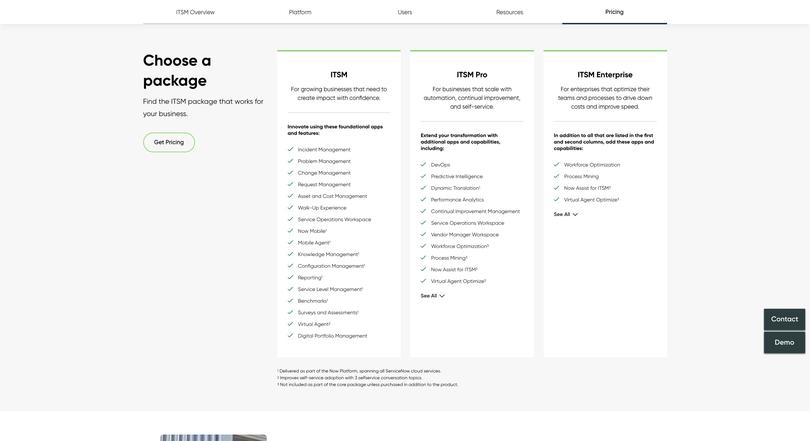 Task type: describe. For each thing, give the bounding box(es) containing it.
enterprises
[[571, 86, 600, 93]]

all inside 1 delivered as part of the now platform, spanning all servicenow cloud services. 2 improves self-service adoption with 3 selfservice conversation topics. 3 not included as part of the core package unless purchased in addition to the product.
[[380, 369, 385, 374]]

to inside in addition to all that are listed in the first and second columns, add these apps and capabilities:
[[582, 132, 587, 138]]

choose
[[143, 50, 198, 70]]

now down process mining
[[565, 185, 575, 191]]

0 horizontal spatial assist
[[443, 267, 456, 273]]

conversation
[[381, 375, 408, 381]]

knowledge
[[298, 251, 325, 258]]

including:
[[421, 145, 445, 151]]

the down adoption
[[329, 382, 336, 387]]

change
[[298, 170, 318, 176]]

features:
[[299, 130, 320, 136]]

3 inside process mining 3
[[466, 255, 468, 259]]

and inside innovate using these foundational apps and features:
[[288, 130, 297, 136]]

mobile agent 1
[[298, 240, 331, 246]]

asset and cost management
[[298, 193, 368, 199]]

1 inside surveys and assessments 1
[[358, 310, 359, 314]]

businesses inside for growing businesses that need to create impact with confidence.
[[324, 86, 352, 93]]

your inside find the itsm package that works for your business.
[[143, 109, 157, 118]]

level
[[317, 286, 329, 293]]

1 inside configuration management 1
[[364, 263, 365, 267]]

digital portfolio management
[[298, 333, 368, 339]]

1 vertical spatial mobile
[[298, 240, 314, 246]]

itsm down process mining 3
[[465, 267, 476, 273]]

and down enterprises
[[577, 94, 587, 101]]

your inside "extend your transformation with additional apps and capabilities, including:"
[[439, 132, 450, 138]]

problem management
[[298, 158, 351, 164]]

optimize
[[614, 86, 637, 93]]

itsm pro
[[457, 70, 488, 79]]

businesses inside for businesses that scale with automation, continual improvement, and self-service.
[[443, 86, 471, 93]]

growing
[[301, 86, 323, 93]]

pro
[[476, 70, 488, 79]]

for businesses that scale with automation, continual improvement, and self-service.
[[424, 86, 521, 110]]

and left cost
[[312, 193, 322, 199]]

processes
[[589, 94, 615, 101]]

portfolio
[[315, 333, 334, 339]]

topics.
[[409, 375, 423, 381]]

for growing businesses that need to create impact with confidence.
[[291, 86, 387, 101]]

improvement,
[[485, 94, 521, 101]]

a
[[202, 50, 211, 70]]

agent up knowledge management 1
[[315, 240, 330, 246]]

service down reporting
[[298, 286, 316, 293]]

devops
[[432, 162, 451, 168]]

0 vertical spatial virtual agent optimize 3
[[565, 197, 620, 203]]

with inside "extend your transformation with additional apps and capabilities, including:"
[[488, 132, 498, 138]]

servicenow
[[386, 369, 410, 374]]

listed
[[616, 132, 629, 138]]

self- inside 1 delivered as part of the now platform, spanning all servicenow cloud services. 2 improves self-service adoption with 3 selfservice conversation topics. 3 not included as part of the core package unless purchased in addition to the product.
[[300, 375, 309, 381]]

agent down process mining
[[581, 197, 595, 203]]

service.
[[475, 103, 494, 110]]

process mining
[[565, 173, 599, 180]]

process for process mining
[[565, 173, 583, 180]]

1 horizontal spatial virtual
[[432, 278, 446, 284]]

predictive
[[432, 173, 455, 180]]

workspace for itsm pro
[[472, 232, 499, 238]]

delivered
[[280, 369, 299, 374]]

2 inside 1 delivered as part of the now platform, spanning all servicenow cloud services. 2 improves self-service adoption with 3 selfservice conversation topics. 3 not included as part of the core package unless purchased in addition to the product.
[[278, 376, 279, 380]]

intelligence
[[456, 173, 483, 180]]

apps inside in addition to all that are listed in the first and second columns, add these apps and capabilities:
[[632, 138, 644, 145]]

demo link
[[765, 332, 806, 353]]

continual
[[432, 208, 455, 215]]

these inside innovate using these foundational apps and features:
[[324, 123, 338, 130]]

walk-up experience
[[298, 205, 347, 211]]

additional
[[421, 138, 446, 145]]

selfservice
[[359, 375, 380, 381]]

digital
[[298, 333, 314, 339]]

1 horizontal spatial operations
[[450, 220, 477, 226]]

manager
[[450, 232, 471, 238]]

in inside 1 delivered as part of the now platform, spanning all servicenow cloud services. 2 improves self-service adoption with 3 selfservice conversation topics. 3 not included as part of the core package unless purchased in addition to the product.
[[404, 382, 408, 387]]

for enterprises that optimize their teams and processes to drive down costs and improve speed.
[[559, 86, 653, 110]]

service level management 1
[[298, 286, 363, 293]]

agent up portfolio
[[315, 321, 329, 328]]

the up service
[[322, 369, 329, 374]]

to inside for growing businesses that need to create impact with confidence.
[[382, 86, 387, 93]]

that inside for enterprises that optimize their teams and processes to drive down costs and improve speed.
[[602, 86, 613, 93]]

business.
[[159, 109, 188, 118]]

workspace for itsm
[[345, 216, 372, 223]]

choose a package
[[143, 50, 211, 90]]

confidence.
[[350, 94, 381, 101]]

for for itsm enterprise
[[561, 86, 570, 93]]

itsm up for growing businesses that need to create impact with confidence.
[[331, 70, 348, 79]]

platform,
[[340, 369, 359, 374]]

now inside 1 delivered as part of the now platform, spanning all servicenow cloud services. 2 improves self-service adoption with 3 selfservice conversation topics. 3 not included as part of the core package unless purchased in addition to the product.
[[330, 369, 339, 374]]

workforce optimization
[[565, 162, 621, 168]]

automation,
[[424, 94, 457, 101]]

and right 'listed' in the top right of the page
[[645, 138, 655, 145]]

optimization for workforce optimization
[[590, 162, 621, 168]]

itsm inside find the itsm package that works for your business.
[[171, 97, 186, 106]]

columns,
[[584, 138, 605, 145]]

cost
[[323, 193, 334, 199]]

drive
[[624, 94, 637, 101]]

0 vertical spatial now assist for itsm 3
[[565, 185, 611, 191]]

scale
[[485, 86, 499, 93]]

1 delivered as part of the now platform, spanning all servicenow cloud services. 2 improves self-service adoption with 3 selfservice conversation topics. 3 not included as part of the core package unless purchased in addition to the product.
[[278, 369, 459, 387]]

package inside choose a package
[[143, 71, 207, 90]]

virtual agent 2
[[298, 321, 331, 328]]

1 vertical spatial part
[[314, 382, 323, 387]]

1 inside dynamic translation 1
[[479, 185, 481, 189]]

purchased
[[381, 382, 403, 387]]

foundational
[[339, 123, 370, 130]]

walk-
[[298, 205, 313, 211]]

apps inside "extend your transformation with additional apps and capabilities, including:"
[[447, 138, 459, 145]]

contact
[[772, 315, 799, 324]]

optimization for workforce optimization 3
[[457, 243, 487, 250]]

1 horizontal spatial assist
[[577, 185, 590, 191]]

addition inside in addition to all that are listed in the first and second columns, add these apps and capabilities:
[[560, 132, 580, 138]]

0 vertical spatial as
[[300, 369, 305, 374]]

knowledge management 1
[[298, 251, 359, 258]]

surveys and assessments 1
[[298, 310, 359, 316]]

performance
[[432, 197, 462, 203]]

their
[[639, 86, 650, 93]]

addition inside 1 delivered as part of the now platform, spanning all servicenow cloud services. 2 improves self-service adoption with 3 selfservice conversation topics. 3 not included as part of the core package unless purchased in addition to the product.
[[409, 382, 426, 387]]

using
[[310, 123, 323, 130]]

workforce optimization 3
[[432, 243, 489, 250]]

extend your transformation with additional apps and capabilities, including:
[[421, 132, 501, 151]]

0 vertical spatial of
[[317, 369, 321, 374]]

and inside "extend your transformation with additional apps and capabilities, including:"
[[461, 138, 470, 145]]

adoption
[[325, 375, 344, 381]]

cloud
[[411, 369, 423, 374]]

0 horizontal spatial service operations workspace
[[298, 216, 372, 223]]

innovate using these foundational apps and features:
[[288, 123, 383, 136]]

benchmarks
[[298, 298, 327, 304]]

configuration management 1
[[298, 263, 365, 269]]

down
[[638, 94, 653, 101]]

in addition to all that are listed in the first and second columns, add these apps and capabilities:
[[554, 132, 655, 151]]

for inside find the itsm package that works for your business.
[[255, 97, 264, 106]]

service
[[309, 375, 324, 381]]

these inside in addition to all that are listed in the first and second columns, add these apps and capabilities:
[[617, 138, 631, 145]]



Task type: locate. For each thing, give the bounding box(es) containing it.
extend
[[421, 132, 438, 138]]

to
[[382, 86, 387, 93], [617, 94, 622, 101], [582, 132, 587, 138], [428, 382, 432, 387]]

0 vertical spatial in
[[630, 132, 634, 138]]

predictive intelligence
[[432, 173, 483, 180]]

0 horizontal spatial 2
[[278, 376, 279, 380]]

product.
[[441, 382, 459, 387]]

costs
[[572, 103, 586, 110]]

for right works
[[255, 97, 264, 106]]

add
[[606, 138, 616, 145]]

0 horizontal spatial mining
[[451, 255, 466, 261]]

itsm up enterprises
[[578, 70, 595, 79]]

apps left first
[[632, 138, 644, 145]]

management
[[319, 147, 351, 153], [319, 158, 351, 164], [319, 170, 351, 176], [319, 182, 351, 188], [335, 193, 368, 199], [488, 208, 520, 215], [326, 251, 358, 258], [332, 263, 364, 269], [330, 286, 362, 293], [336, 333, 368, 339]]

need
[[367, 86, 380, 93]]

1 vertical spatial process
[[432, 255, 449, 261]]

optimization down in addition to all that are listed in the first and second columns, add these apps and capabilities:
[[590, 162, 621, 168]]

in inside in addition to all that are listed in the first and second columns, add these apps and capabilities:
[[630, 132, 634, 138]]

agent
[[581, 197, 595, 203], [315, 240, 330, 246], [448, 278, 462, 284], [315, 321, 329, 328]]

now assist for itsm 3 down process mining 3
[[432, 267, 478, 273]]

with down platform,
[[345, 375, 354, 381]]

0 vertical spatial optimize
[[597, 197, 618, 203]]

3 inside workforce optimization 3
[[487, 244, 489, 248]]

workspace
[[345, 216, 372, 223], [478, 220, 505, 226], [472, 232, 499, 238]]

experience
[[321, 205, 347, 211]]

process
[[565, 173, 583, 180], [432, 255, 449, 261]]

1 vertical spatial virtual
[[432, 278, 446, 284]]

now down process mining 3
[[432, 267, 442, 273]]

1 horizontal spatial mining
[[584, 173, 599, 180]]

all inside in addition to all that are listed in the first and second columns, add these apps and capabilities:
[[588, 132, 594, 138]]

that inside for businesses that scale with automation, continual improvement, and self-service.
[[473, 86, 484, 93]]

process for process mining 3
[[432, 255, 449, 261]]

0 vertical spatial for
[[255, 97, 264, 106]]

reporting
[[298, 275, 322, 281]]

with up improvement,
[[501, 86, 512, 93]]

now mobile 1
[[298, 228, 327, 234]]

workforce down vendor
[[432, 243, 456, 250]]

these right add
[[617, 138, 631, 145]]

businesses up continual
[[443, 86, 471, 93]]

for up automation,
[[433, 86, 441, 93]]

package inside find the itsm package that works for your business.
[[188, 97, 217, 106]]

assist
[[577, 185, 590, 191], [443, 267, 456, 273]]

2 inside virtual agent 2
[[329, 322, 331, 326]]

mobile up knowledge
[[298, 240, 314, 246]]

impact
[[317, 94, 336, 101]]

0 vertical spatial workforce
[[565, 162, 589, 168]]

0 horizontal spatial your
[[143, 109, 157, 118]]

innovate
[[288, 123, 309, 130]]

the inside in addition to all that are listed in the first and second columns, add these apps and capabilities:
[[636, 132, 644, 138]]

and left second
[[554, 138, 564, 145]]

and inside for businesses that scale with automation, continual improvement, and self-service.
[[451, 103, 461, 110]]

to left drive
[[617, 94, 622, 101]]

spanning
[[360, 369, 379, 374]]

2 horizontal spatial for
[[591, 185, 597, 191]]

0 horizontal spatial self-
[[300, 375, 309, 381]]

1 horizontal spatial in
[[630, 132, 634, 138]]

1 inside service level management 1
[[362, 287, 363, 291]]

performance analytics
[[432, 197, 484, 203]]

that up processes
[[602, 86, 613, 93]]

service operations workspace up "vendor manager workspace"
[[432, 220, 505, 226]]

1 horizontal spatial apps
[[447, 138, 459, 145]]

the left product.
[[433, 382, 440, 387]]

0 horizontal spatial all
[[380, 369, 385, 374]]

and up virtual agent 2
[[317, 310, 327, 316]]

0 vertical spatial mining
[[584, 173, 599, 180]]

and left features:
[[288, 130, 297, 136]]

that left are
[[595, 132, 605, 138]]

1 inside now mobile 1
[[326, 228, 327, 232]]

1 vertical spatial self-
[[300, 375, 309, 381]]

0 horizontal spatial virtual agent optimize 3
[[432, 278, 486, 284]]

itsm up business.
[[171, 97, 186, 106]]

with inside 1 delivered as part of the now platform, spanning all servicenow cloud services. 2 improves self-service adoption with 3 selfservice conversation topics. 3 not included as part of the core package unless purchased in addition to the product.
[[345, 375, 354, 381]]

0 horizontal spatial addition
[[409, 382, 426, 387]]

0 horizontal spatial workforce
[[432, 243, 456, 250]]

0 horizontal spatial for
[[291, 86, 300, 93]]

with inside for growing businesses that need to create impact with confidence.
[[337, 94, 348, 101]]

0 horizontal spatial businesses
[[324, 86, 352, 93]]

your right extend
[[439, 132, 450, 138]]

create
[[298, 94, 315, 101]]

1 vertical spatial these
[[617, 138, 631, 145]]

0 vertical spatial your
[[143, 109, 157, 118]]

for for itsm
[[291, 86, 300, 93]]

configuration
[[298, 263, 331, 269]]

1 vertical spatial 2
[[278, 376, 279, 380]]

addition down topics.
[[409, 382, 426, 387]]

1 inside reporting 1
[[322, 275, 323, 279]]

0 vertical spatial mobile
[[310, 228, 326, 234]]

contact link
[[765, 309, 806, 330]]

find the itsm package that works for your business.
[[143, 97, 264, 118]]

1 inside knowledge management 1
[[358, 252, 359, 256]]

request management
[[298, 182, 351, 188]]

assessments
[[328, 310, 358, 316]]

1 horizontal spatial for
[[458, 267, 464, 273]]

to right need
[[382, 86, 387, 93]]

virtual agent optimize 3 down process mining
[[565, 197, 620, 203]]

1 vertical spatial package
[[188, 97, 217, 106]]

services.
[[424, 369, 442, 374]]

that up the confidence.
[[354, 86, 365, 93]]

1 vertical spatial in
[[404, 382, 408, 387]]

part down service
[[314, 382, 323, 387]]

0 horizontal spatial of
[[317, 369, 321, 374]]

1 vertical spatial all
[[380, 369, 385, 374]]

to inside for enterprises that optimize their teams and processes to drive down costs and improve speed.
[[617, 94, 622, 101]]

2 vertical spatial for
[[458, 267, 464, 273]]

1 vertical spatial mining
[[451, 255, 466, 261]]

are
[[606, 132, 614, 138]]

for down process mining 3
[[458, 267, 464, 273]]

2 vertical spatial virtual
[[298, 321, 313, 328]]

and left capabilities,
[[461, 138, 470, 145]]

1 horizontal spatial service operations workspace
[[432, 220, 505, 226]]

businesses
[[324, 86, 352, 93], [443, 86, 471, 93]]

1 vertical spatial now assist for itsm 3
[[432, 267, 478, 273]]

unless
[[367, 382, 380, 387]]

service up vendor
[[432, 220, 449, 226]]

1 horizontal spatial your
[[439, 132, 450, 138]]

0 vertical spatial virtual
[[565, 197, 580, 203]]

with right impact
[[337, 94, 348, 101]]

process down workforce optimization 3
[[432, 255, 449, 261]]

itsm left pro
[[457, 70, 474, 79]]

0 horizontal spatial as
[[300, 369, 305, 374]]

virtual up digital
[[298, 321, 313, 328]]

2 for from the left
[[433, 86, 441, 93]]

for for itsm pro
[[433, 86, 441, 93]]

as down service
[[308, 382, 313, 387]]

all right second
[[588, 132, 594, 138]]

for inside for enterprises that optimize their teams and processes to drive down costs and improve speed.
[[561, 86, 570, 93]]

1 inside 1 delivered as part of the now platform, spanning all servicenow cloud services. 2 improves self-service adoption with 3 selfservice conversation topics. 3 not included as part of the core package unless purchased in addition to the product.
[[278, 369, 279, 373]]

mobile
[[310, 228, 326, 234], [298, 240, 314, 246]]

1 horizontal spatial self-
[[463, 103, 475, 110]]

surveys
[[298, 310, 316, 316]]

self- down continual
[[463, 103, 475, 110]]

1 horizontal spatial all
[[588, 132, 594, 138]]

all
[[588, 132, 594, 138], [380, 369, 385, 374]]

the inside find the itsm package that works for your business.
[[159, 97, 169, 106]]

vendor
[[432, 232, 448, 238]]

2 down surveys and assessments 1 on the left of the page
[[329, 322, 331, 326]]

1 horizontal spatial workforce
[[565, 162, 589, 168]]

0 vertical spatial process
[[565, 173, 583, 180]]

workforce for workforce optimization 3
[[432, 243, 456, 250]]

virtual down process mining 3
[[432, 278, 446, 284]]

dynamic translation 1
[[432, 185, 481, 191]]

that inside for growing businesses that need to create impact with confidence.
[[354, 86, 365, 93]]

1 inside benchmarks 1
[[327, 298, 328, 302]]

the left first
[[636, 132, 644, 138]]

mining down the workforce optimization at the top
[[584, 173, 599, 180]]

virtual down process mining
[[565, 197, 580, 203]]

now assist for itsm 3
[[565, 185, 611, 191], [432, 267, 478, 273]]

0 horizontal spatial these
[[324, 123, 338, 130]]

1 horizontal spatial now assist for itsm 3
[[565, 185, 611, 191]]

0 vertical spatial part
[[306, 369, 315, 374]]

first
[[645, 132, 654, 138]]

0 vertical spatial optimization
[[590, 162, 621, 168]]

mining for process mining
[[584, 173, 599, 180]]

to inside 1 delivered as part of the now platform, spanning all servicenow cloud services. 2 improves self-service adoption with 3 selfservice conversation topics. 3 not included as part of the core package unless purchased in addition to the product.
[[428, 382, 432, 387]]

included
[[289, 382, 307, 387]]

dynamic
[[432, 185, 452, 191]]

improve
[[599, 103, 620, 110]]

part up service
[[306, 369, 315, 374]]

and
[[577, 94, 587, 101], [451, 103, 461, 110], [587, 103, 598, 110], [288, 130, 297, 136], [461, 138, 470, 145], [554, 138, 564, 145], [645, 138, 655, 145], [312, 193, 322, 199], [317, 310, 327, 316]]

businesses up impact
[[324, 86, 352, 93]]

0 vertical spatial 2
[[329, 322, 331, 326]]

these right using
[[324, 123, 338, 130]]

your down the 'find'
[[143, 109, 157, 118]]

1 vertical spatial of
[[324, 382, 328, 387]]

1 businesses from the left
[[324, 86, 352, 93]]

1 inside "mobile agent 1"
[[330, 240, 331, 244]]

problem
[[298, 158, 318, 164]]

2 horizontal spatial for
[[561, 86, 570, 93]]

0 horizontal spatial process
[[432, 255, 449, 261]]

1 horizontal spatial for
[[433, 86, 441, 93]]

now up adoption
[[330, 369, 339, 374]]

change management
[[298, 170, 351, 176]]

for inside for businesses that scale with automation, continual improvement, and self-service.
[[433, 86, 441, 93]]

virtual agent optimize 3 down process mining 3
[[432, 278, 486, 284]]

addition up capabilities:
[[560, 132, 580, 138]]

process down the workforce optimization at the top
[[565, 173, 583, 180]]

for inside for growing businesses that need to create impact with confidence.
[[291, 86, 300, 93]]

3 for from the left
[[561, 86, 570, 93]]

2 vertical spatial package
[[348, 382, 366, 387]]

1 vertical spatial assist
[[443, 267, 456, 273]]

workforce up process mining
[[565, 162, 589, 168]]

mining down workforce optimization 3
[[451, 255, 466, 261]]

1 vertical spatial addition
[[409, 382, 426, 387]]

0 horizontal spatial optimize
[[463, 278, 485, 284]]

that left works
[[219, 97, 233, 106]]

service operations workspace down experience
[[298, 216, 372, 223]]

1 vertical spatial for
[[591, 185, 597, 191]]

apps right additional
[[447, 138, 459, 145]]

1 vertical spatial optimize
[[463, 278, 485, 284]]

transformation
[[451, 132, 487, 138]]

service operations workspace
[[298, 216, 372, 223], [432, 220, 505, 226]]

1 for from the left
[[291, 86, 300, 93]]

improvement
[[456, 208, 487, 215]]

virtual agent optimize 3
[[565, 197, 620, 203], [432, 278, 486, 284]]

benchmarks 1
[[298, 298, 328, 304]]

of down adoption
[[324, 382, 328, 387]]

asset
[[298, 193, 311, 199]]

0 horizontal spatial virtual
[[298, 321, 313, 328]]

in
[[630, 132, 634, 138], [404, 382, 408, 387]]

0 horizontal spatial apps
[[371, 123, 383, 130]]

operations up "vendor manager workspace"
[[450, 220, 477, 226]]

itsm enterprise
[[578, 70, 633, 79]]

with
[[501, 86, 512, 93], [337, 94, 348, 101], [488, 132, 498, 138], [345, 375, 354, 381]]

1 vertical spatial as
[[308, 382, 313, 387]]

agent down process mining 3
[[448, 278, 462, 284]]

itsm
[[331, 70, 348, 79], [457, 70, 474, 79], [578, 70, 595, 79], [171, 97, 186, 106], [598, 185, 609, 191], [465, 267, 476, 273]]

0 vertical spatial package
[[143, 71, 207, 90]]

1 horizontal spatial as
[[308, 382, 313, 387]]

incident
[[298, 147, 317, 153]]

works
[[235, 97, 253, 106]]

0 horizontal spatial now assist for itsm 3
[[432, 267, 478, 273]]

to up capabilities:
[[582, 132, 587, 138]]

1 horizontal spatial of
[[324, 382, 328, 387]]

2 businesses from the left
[[443, 86, 471, 93]]

0 horizontal spatial for
[[255, 97, 264, 106]]

mobile up "mobile agent 1"
[[310, 228, 326, 234]]

self- inside for businesses that scale with automation, continual improvement, and self-service.
[[463, 103, 475, 110]]

0 vertical spatial self-
[[463, 103, 475, 110]]

continual improvement management
[[432, 208, 520, 215]]

second
[[565, 138, 583, 145]]

mining for process mining 3
[[451, 255, 466, 261]]

with right transformation
[[488, 132, 498, 138]]

apps inside innovate using these foundational apps and features:
[[371, 123, 383, 130]]

0 vertical spatial all
[[588, 132, 594, 138]]

0 vertical spatial addition
[[560, 132, 580, 138]]

part
[[306, 369, 315, 374], [314, 382, 323, 387]]

not
[[280, 382, 288, 387]]

apps right foundational
[[371, 123, 383, 130]]

1 horizontal spatial process
[[565, 173, 583, 180]]

0 horizontal spatial optimization
[[457, 243, 487, 250]]

demo
[[776, 338, 795, 347]]

0 horizontal spatial in
[[404, 382, 408, 387]]

for up teams
[[561, 86, 570, 93]]

1 horizontal spatial optimization
[[590, 162, 621, 168]]

assist down process mining 3
[[443, 267, 456, 273]]

2 left improves on the left bottom
[[278, 376, 279, 380]]

self- up "included"
[[300, 375, 309, 381]]

package inside 1 delivered as part of the now platform, spanning all servicenow cloud services. 2 improves self-service adoption with 3 selfservice conversation topics. 3 not included as part of the core package unless purchased in addition to the product.
[[348, 382, 366, 387]]

for up create
[[291, 86, 300, 93]]

service down walk-
[[298, 216, 316, 223]]

1 horizontal spatial optimize
[[597, 197, 618, 203]]

assist down process mining
[[577, 185, 590, 191]]

operations down experience
[[317, 216, 343, 223]]

1 horizontal spatial businesses
[[443, 86, 471, 93]]

2 horizontal spatial virtual
[[565, 197, 580, 203]]

enterprise
[[597, 70, 633, 79]]

capabilities,
[[471, 138, 501, 145]]

as right the delivered
[[300, 369, 305, 374]]

workforce for workforce optimization
[[565, 162, 589, 168]]

and down processes
[[587, 103, 598, 110]]

1 vertical spatial virtual agent optimize 3
[[432, 278, 486, 284]]

in down the conversation
[[404, 382, 408, 387]]

1 vertical spatial your
[[439, 132, 450, 138]]

1 horizontal spatial addition
[[560, 132, 580, 138]]

all right spanning
[[380, 369, 385, 374]]

1 horizontal spatial 2
[[329, 322, 331, 326]]

of
[[317, 369, 321, 374], [324, 382, 328, 387]]

that inside find the itsm package that works for your business.
[[219, 97, 233, 106]]

up
[[313, 205, 319, 211]]

1 vertical spatial optimization
[[457, 243, 487, 250]]

0 vertical spatial assist
[[577, 185, 590, 191]]

of up service
[[317, 369, 321, 374]]

optimization down "vendor manager workspace"
[[457, 243, 487, 250]]

1 vertical spatial workforce
[[432, 243, 456, 250]]

vendor manager workspace
[[432, 232, 499, 238]]

for down process mining
[[591, 185, 597, 191]]

for
[[255, 97, 264, 106], [591, 185, 597, 191], [458, 267, 464, 273]]

self-
[[463, 103, 475, 110], [300, 375, 309, 381]]

1 horizontal spatial these
[[617, 138, 631, 145]]

1 horizontal spatial virtual agent optimize 3
[[565, 197, 620, 203]]

and down continual
[[451, 103, 461, 110]]

now assist for itsm 3 down process mining
[[565, 185, 611, 191]]

0 vertical spatial these
[[324, 123, 338, 130]]

that up continual
[[473, 86, 484, 93]]

capabilities:
[[554, 145, 584, 151]]

2 horizontal spatial apps
[[632, 138, 644, 145]]

optimization
[[590, 162, 621, 168], [457, 243, 487, 250]]

0 horizontal spatial operations
[[317, 216, 343, 223]]

to down services.
[[428, 382, 432, 387]]

the right the 'find'
[[159, 97, 169, 106]]

now up "mobile agent 1"
[[298, 228, 309, 234]]

that inside in addition to all that are listed in the first and second columns, add these apps and capabilities:
[[595, 132, 605, 138]]

itsm down process mining
[[598, 185, 609, 191]]

with inside for businesses that scale with automation, continual improvement, and self-service.
[[501, 86, 512, 93]]

in right 'listed' in the top right of the page
[[630, 132, 634, 138]]



Task type: vqa. For each thing, say whether or not it's contained in the screenshot.


